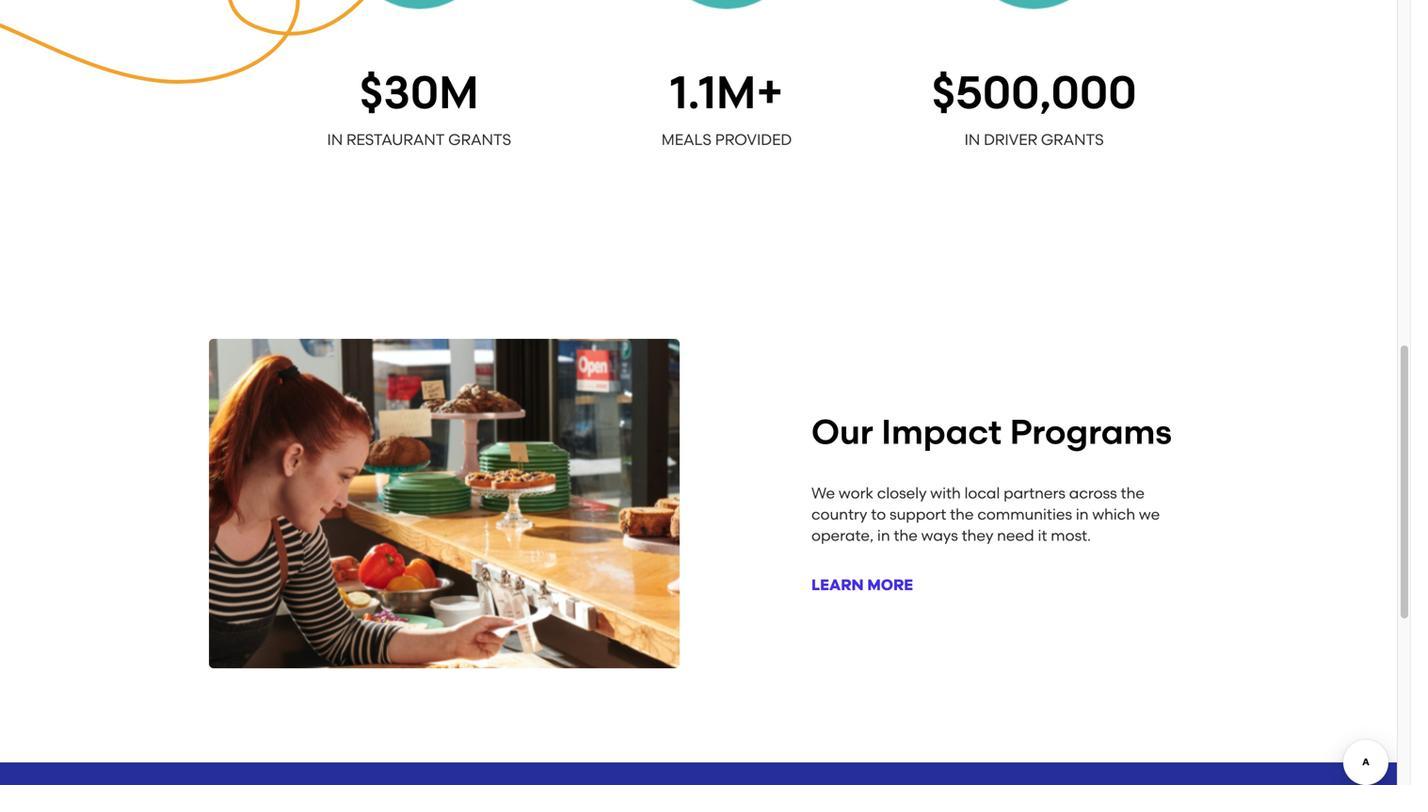Task type: describe. For each thing, give the bounding box(es) containing it.
learn
[[812, 576, 864, 594]]

in restaurant grants
[[327, 131, 511, 149]]

0 vertical spatial in
[[1076, 506, 1089, 523]]

driver
[[984, 131, 1038, 149]]

support
[[890, 506, 946, 523]]

they
[[962, 527, 994, 545]]

1 / 3 group
[[266, 0, 573, 179]]

meals
[[662, 131, 712, 149]]

country
[[812, 506, 868, 523]]

learn more link
[[812, 576, 913, 594]]

grants for $30m
[[448, 131, 511, 149]]

ways
[[921, 527, 958, 545]]

to
[[871, 506, 886, 523]]

meals provided
[[662, 131, 792, 149]]

closely
[[877, 484, 927, 502]]

in for $500,000
[[965, 131, 980, 149]]

provided
[[715, 131, 792, 149]]

restaurant
[[347, 131, 445, 149]]

work
[[839, 484, 874, 502]]

in for $30m
[[327, 131, 343, 149]]

which
[[1092, 506, 1136, 523]]

partners
[[1004, 484, 1066, 502]]



Task type: vqa. For each thing, say whether or not it's contained in the screenshot.
Vice inside Michael Wireko Vice President, Care
no



Task type: locate. For each thing, give the bounding box(es) containing it.
0 horizontal spatial in
[[327, 131, 343, 149]]

2 horizontal spatial the
[[1121, 484, 1145, 502]]

2 in from the left
[[965, 131, 980, 149]]

$500,000
[[932, 65, 1137, 120]]

1 horizontal spatial grants
[[1041, 131, 1104, 149]]

need
[[997, 527, 1034, 545]]

grants down $500,000
[[1041, 131, 1104, 149]]

our impact programs
[[812, 412, 1172, 452]]

1 horizontal spatial the
[[950, 506, 974, 523]]

in down across
[[1076, 506, 1089, 523]]

in left restaurant
[[327, 131, 343, 149]]

the down support
[[894, 527, 918, 545]]

more
[[867, 576, 913, 594]]

most.
[[1051, 527, 1091, 545]]

in inside the 3 / 3 group
[[965, 131, 980, 149]]

in left driver
[[965, 131, 980, 149]]

grants inside 1 / 3 group
[[448, 131, 511, 149]]

1 in from the left
[[327, 131, 343, 149]]

our
[[812, 412, 873, 452]]

0 horizontal spatial grants
[[448, 131, 511, 149]]

communities
[[978, 506, 1072, 523]]

$30m
[[360, 65, 479, 120]]

local
[[965, 484, 1000, 502]]

grants
[[448, 131, 511, 149], [1041, 131, 1104, 149]]

the
[[1121, 484, 1145, 502], [950, 506, 974, 523], [894, 527, 918, 545]]

1 vertical spatial the
[[950, 506, 974, 523]]

2 grants from the left
[[1041, 131, 1104, 149]]

operate,
[[812, 527, 874, 545]]

1.1m+
[[670, 65, 784, 120]]

we
[[1139, 506, 1160, 523]]

0 vertical spatial the
[[1121, 484, 1145, 502]]

in driver grants
[[965, 131, 1104, 149]]

grants for $500,000
[[1041, 131, 1104, 149]]

3 / 3 group
[[881, 0, 1188, 179]]

across
[[1069, 484, 1117, 502]]

1 vertical spatial in
[[877, 527, 890, 545]]

2 / 3 group
[[573, 0, 881, 179]]

in down to
[[877, 527, 890, 545]]

grants down $30m
[[448, 131, 511, 149]]

learn more
[[812, 576, 913, 594]]

2 vertical spatial the
[[894, 527, 918, 545]]

the up we
[[1121, 484, 1145, 502]]

with
[[930, 484, 961, 502]]

it
[[1038, 527, 1047, 545]]

impact
[[881, 412, 1002, 452]]

1 horizontal spatial in
[[1076, 506, 1089, 523]]

0 horizontal spatial the
[[894, 527, 918, 545]]

in
[[1076, 506, 1089, 523], [877, 527, 890, 545]]

1 horizontal spatial in
[[965, 131, 980, 149]]

we
[[812, 484, 835, 502]]

grants inside the 3 / 3 group
[[1041, 131, 1104, 149]]

1 grants from the left
[[448, 131, 511, 149]]

in inside 1 / 3 group
[[327, 131, 343, 149]]

programs
[[1010, 412, 1172, 452]]

0 horizontal spatial in
[[877, 527, 890, 545]]

we work closely with local partners across the country to support the communities in which we operate, in the ways they need it most.
[[812, 484, 1160, 545]]

the up they
[[950, 506, 974, 523]]

in
[[327, 131, 343, 149], [965, 131, 980, 149]]



